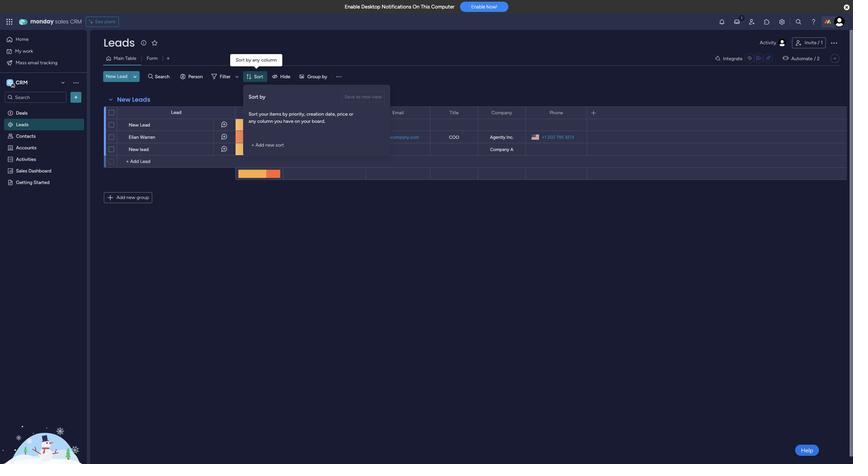 Task type: describe. For each thing, give the bounding box(es) containing it.
tracking
[[40, 60, 57, 66]]

group
[[137, 195, 149, 201]]

a
[[322, 110, 325, 116]]

+1 202 795 3213
[[542, 135, 574, 140]]

0 horizontal spatial add
[[117, 195, 125, 201]]

work
[[23, 48, 33, 54]]

enable for enable now!
[[471, 4, 486, 10]]

add new group button
[[104, 192, 152, 203]]

0 vertical spatial any
[[252, 57, 260, 63]]

new lead up elian warren
[[129, 122, 150, 128]]

invite / 1 button
[[792, 37, 826, 48]]

my work
[[15, 48, 33, 54]]

202
[[548, 135, 556, 140]]

sort by
[[249, 94, 265, 100]]

autopilot image
[[783, 54, 789, 63]]

board.
[[312, 119, 325, 124]]

elian
[[129, 135, 139, 140]]

select product image
[[6, 18, 13, 25]]

Title field
[[448, 109, 461, 117]]

now!
[[487, 4, 497, 10]]

lead
[[140, 147, 149, 153]]

0 vertical spatial options image
[[830, 39, 838, 47]]

public dashboard image
[[7, 168, 14, 174]]

main
[[114, 56, 124, 61]]

v2 search image
[[148, 73, 153, 80]]

priority,
[[289, 111, 305, 117]]

workspace selection element
[[6, 79, 29, 88]]

add to favorites image
[[151, 39, 158, 46]]

items
[[270, 111, 281, 117]]

795
[[557, 135, 564, 140]]

new left sort in the top of the page
[[249, 147, 259, 152]]

invite
[[805, 40, 817, 46]]

getting
[[16, 180, 32, 185]]

see plans
[[95, 19, 116, 25]]

enable now! button
[[460, 2, 509, 12]]

1 horizontal spatial crm
[[70, 18, 82, 26]]

see plans button
[[86, 17, 119, 27]]

menu image
[[336, 73, 342, 80]]

my work button
[[4, 46, 73, 57]]

new left lead
[[129, 147, 139, 153]]

by for sort by any column
[[246, 57, 251, 63]]

Email field
[[391, 109, 406, 117]]

coo
[[449, 135, 459, 140]]

enable desktop notifications on this computer
[[345, 4, 455, 10]]

Phone field
[[548, 109, 565, 117]]

sort for sort your items by priority, creation date, price or any column you have on your board.
[[249, 111, 258, 117]]

contacts inside button
[[324, 122, 344, 128]]

/ for 2
[[814, 56, 816, 61]]

help button
[[796, 445, 819, 457]]

desktop
[[361, 4, 381, 10]]

form button
[[142, 53, 163, 64]]

public board image
[[7, 179, 14, 186]]

notifications image
[[719, 18, 726, 25]]

company a
[[490, 147, 514, 152]]

+1
[[542, 135, 547, 140]]

you
[[274, 119, 282, 124]]

new lead inside button
[[106, 74, 127, 79]]

new down status field
[[249, 122, 259, 128]]

1 image
[[739, 14, 745, 22]]

enable now!
[[471, 4, 497, 10]]

0 horizontal spatial your
[[259, 111, 268, 117]]

agently inc.
[[490, 135, 514, 140]]

monday sales crm
[[30, 18, 82, 26]]

filter button
[[209, 71, 241, 82]]

dapulse integrations image
[[716, 56, 721, 61]]

list box containing deals
[[0, 106, 87, 280]]

activity
[[760, 40, 777, 46]]

new lead
[[129, 147, 149, 153]]

contacts inside list box
[[16, 133, 36, 139]]

create
[[307, 110, 321, 116]]

see
[[95, 19, 103, 25]]

contact
[[326, 110, 343, 116]]

sort button
[[243, 71, 267, 82]]

+
[[251, 142, 254, 148]]

new lead button
[[103, 71, 130, 82]]

title
[[450, 110, 459, 116]]

invite members image
[[749, 18, 756, 25]]

or
[[349, 111, 354, 117]]

new up elian
[[129, 122, 139, 128]]

1 vertical spatial new
[[126, 195, 135, 201]]

sort for sort by
[[249, 94, 259, 100]]

to
[[318, 122, 323, 128]]

0 vertical spatial add
[[256, 142, 264, 148]]

angle down image
[[133, 74, 137, 79]]

leads inside list box
[[16, 122, 29, 127]]

arrow down image
[[233, 73, 241, 81]]

computer
[[431, 4, 455, 10]]

warren
[[140, 135, 155, 140]]

activities
[[16, 156, 36, 162]]

sort for sort
[[254, 74, 263, 80]]

notifications
[[382, 4, 412, 10]]

deals
[[16, 110, 28, 116]]

company for company a
[[490, 147, 510, 152]]

2
[[817, 56, 820, 61]]

started
[[34, 180, 50, 185]]

Search field
[[153, 72, 174, 81]]

mass email tracking button
[[4, 57, 73, 68]]

new inside field
[[117, 95, 131, 104]]

move
[[306, 122, 317, 128]]

a
[[511, 147, 514, 152]]

inbox image
[[734, 18, 741, 25]]

new leads
[[117, 95, 150, 104]]

emails settings image
[[779, 18, 786, 25]]

status
[[253, 110, 266, 116]]

group
[[307, 74, 321, 80]]

creation
[[307, 111, 324, 117]]

main table
[[114, 56, 136, 61]]

elian@company.com link
[[376, 135, 421, 140]]

price
[[337, 111, 348, 117]]

activity button
[[757, 37, 790, 48]]

add view image
[[167, 56, 170, 61]]

+1 202 795 3213 link
[[539, 133, 574, 142]]

new lead left sort in the top of the page
[[249, 147, 270, 152]]

sales dashboard
[[16, 168, 51, 174]]

new lead down status field
[[249, 122, 270, 128]]

hide
[[280, 74, 290, 80]]

automate
[[792, 56, 813, 61]]



Task type: vqa. For each thing, say whether or not it's contained in the screenshot.
Online
no



Task type: locate. For each thing, give the bounding box(es) containing it.
sort up arrow down icon
[[236, 57, 245, 63]]

elian warren
[[129, 135, 155, 140]]

Create a contact field
[[305, 109, 344, 117]]

0 horizontal spatial enable
[[345, 4, 360, 10]]

1 horizontal spatial /
[[818, 40, 820, 46]]

sort
[[236, 57, 245, 63], [254, 74, 263, 80], [249, 94, 259, 100], [249, 111, 258, 117]]

group by
[[307, 74, 327, 80]]

0 horizontal spatial crm
[[16, 79, 28, 86]]

new down main
[[106, 74, 116, 79]]

company up agently inc.
[[492, 110, 512, 116]]

sort inside sort your items by priority, creation date, price or any column you have on your board.
[[249, 111, 258, 117]]

move to contacts button
[[303, 121, 347, 130]]

Leads field
[[102, 35, 137, 50]]

home
[[16, 36, 29, 42]]

dapulse close image
[[844, 4, 850, 11]]

options image
[[830, 39, 838, 47], [73, 94, 79, 101]]

email
[[28, 60, 39, 66]]

0 vertical spatial your
[[259, 111, 268, 117]]

/ left 2
[[814, 56, 816, 61]]

1 vertical spatial contacts
[[16, 133, 36, 139]]

new inside button
[[106, 74, 116, 79]]

options image right '1'
[[830, 39, 838, 47]]

0 horizontal spatial /
[[814, 56, 816, 61]]

company for company
[[492, 110, 512, 116]]

1 vertical spatial leads
[[132, 95, 150, 104]]

enable left desktop
[[345, 4, 360, 10]]

by right group
[[322, 74, 327, 80]]

c
[[8, 80, 12, 86]]

filter
[[220, 74, 231, 80]]

any inside sort your items by priority, creation date, price or any column you have on your board.
[[249, 119, 256, 124]]

enable for enable desktop notifications on this computer
[[345, 4, 360, 10]]

integrate
[[723, 56, 743, 61]]

0 vertical spatial leads
[[104, 35, 135, 50]]

monday
[[30, 18, 54, 26]]

2 vertical spatial leads
[[16, 122, 29, 127]]

column
[[261, 57, 277, 63], [257, 119, 273, 124]]

automate / 2
[[792, 56, 820, 61]]

group by button
[[297, 71, 331, 82]]

1 vertical spatial crm
[[16, 79, 28, 86]]

person button
[[177, 71, 207, 82]]

1 vertical spatial /
[[814, 56, 816, 61]]

1 horizontal spatial add
[[256, 142, 264, 148]]

1 horizontal spatial new
[[266, 142, 274, 148]]

lead inside new lead button
[[117, 74, 127, 79]]

show board description image
[[140, 40, 148, 46]]

email
[[393, 110, 404, 116]]

1 vertical spatial column
[[257, 119, 273, 124]]

search everything image
[[796, 18, 802, 25]]

column inside sort your items by priority, creation date, price or any column you have on your board.
[[257, 119, 273, 124]]

dashboard
[[28, 168, 51, 174]]

hide button
[[269, 71, 294, 82]]

getting started
[[16, 180, 50, 185]]

/ inside 'button'
[[818, 40, 820, 46]]

elian@company.com
[[377, 135, 419, 140]]

contacts down date,
[[324, 122, 344, 128]]

1 horizontal spatial enable
[[471, 4, 486, 10]]

form
[[147, 56, 158, 61]]

0 horizontal spatial options image
[[73, 94, 79, 101]]

invite / 1
[[805, 40, 823, 46]]

column up hide popup button
[[261, 57, 277, 63]]

company
[[492, 110, 512, 116], [490, 147, 510, 152]]

on
[[413, 4, 420, 10]]

company inside field
[[492, 110, 512, 116]]

mass email tracking
[[16, 60, 57, 66]]

1 vertical spatial add
[[117, 195, 125, 201]]

agently
[[490, 135, 506, 140]]

1
[[821, 40, 823, 46]]

/ for 1
[[818, 40, 820, 46]]

new down new lead button
[[117, 95, 131, 104]]

new lead down main
[[106, 74, 127, 79]]

plans
[[104, 19, 116, 25]]

by up have
[[283, 111, 288, 117]]

1 vertical spatial company
[[490, 147, 510, 152]]

1 vertical spatial options image
[[73, 94, 79, 101]]

leads
[[104, 35, 135, 50], [132, 95, 150, 104], [16, 122, 29, 127]]

1 horizontal spatial options image
[[830, 39, 838, 47]]

crm right sales
[[70, 18, 82, 26]]

0 vertical spatial contacts
[[324, 122, 344, 128]]

your right on
[[301, 119, 311, 124]]

/
[[818, 40, 820, 46], [814, 56, 816, 61]]

1 vertical spatial your
[[301, 119, 311, 124]]

0 vertical spatial crm
[[70, 18, 82, 26]]

options image down workspace options image
[[73, 94, 79, 101]]

company left the 'a'
[[490, 147, 510, 152]]

sort down sort by
[[249, 111, 258, 117]]

0 horizontal spatial contacts
[[16, 133, 36, 139]]

+ Add Lead text field
[[121, 158, 232, 166]]

0 vertical spatial new
[[266, 142, 274, 148]]

Status field
[[251, 109, 268, 117]]

this
[[421, 4, 430, 10]]

leads up main
[[104, 35, 135, 50]]

by up 'status' at the top of the page
[[260, 94, 265, 100]]

lottie animation image
[[0, 396, 87, 465]]

any
[[252, 57, 260, 63], [249, 119, 256, 124]]

1 horizontal spatial your
[[301, 119, 311, 124]]

0 vertical spatial company
[[492, 110, 512, 116]]

crm
[[70, 18, 82, 26], [16, 79, 28, 86]]

add left the group
[[117, 195, 125, 201]]

apps image
[[764, 18, 771, 25]]

person
[[188, 74, 203, 80]]

crm inside workspace selection element
[[16, 79, 28, 86]]

by
[[246, 57, 251, 63], [322, 74, 327, 80], [260, 94, 265, 100], [283, 111, 288, 117]]

0 vertical spatial /
[[818, 40, 820, 46]]

workspace image
[[6, 79, 13, 87]]

Company field
[[490, 109, 514, 117]]

sort your items by priority, creation date, price or any column you have on your board.
[[249, 111, 354, 124]]

add right +
[[256, 142, 264, 148]]

phone
[[550, 110, 563, 116]]

sales
[[55, 18, 69, 26]]

inc.
[[507, 135, 514, 140]]

by inside popup button
[[322, 74, 327, 80]]

new
[[106, 74, 116, 79], [117, 95, 131, 104], [129, 122, 139, 128], [249, 122, 259, 128], [249, 147, 259, 152], [129, 147, 139, 153]]

crm right workspace image
[[16, 79, 28, 86]]

lottie animation element
[[0, 396, 87, 465]]

by up sort popup button
[[246, 57, 251, 63]]

/ left '1'
[[818, 40, 820, 46]]

add new group
[[117, 195, 149, 201]]

any down status field
[[249, 119, 256, 124]]

help
[[801, 448, 814, 454]]

enable left now!
[[471, 4, 486, 10]]

column down status field
[[257, 119, 273, 124]]

list box
[[0, 106, 87, 280]]

new left sort in the top of the page
[[266, 142, 274, 148]]

table
[[125, 56, 136, 61]]

christina overa image
[[834, 16, 845, 27]]

collapse board header image
[[833, 56, 838, 61]]

by inside sort your items by priority, creation date, price or any column you have on your board.
[[283, 111, 288, 117]]

your
[[259, 111, 268, 117], [301, 119, 311, 124]]

sort by any column
[[236, 57, 277, 63]]

new lead
[[106, 74, 127, 79], [129, 122, 150, 128], [249, 122, 270, 128], [249, 147, 270, 152]]

on
[[295, 119, 300, 124]]

0 horizontal spatial new
[[126, 195, 135, 201]]

home button
[[4, 34, 73, 45]]

help image
[[811, 18, 817, 25]]

leads down the angle down image at top
[[132, 95, 150, 104]]

contacts
[[324, 122, 344, 128], [16, 133, 36, 139]]

my
[[15, 48, 22, 54]]

workspace options image
[[73, 79, 79, 86]]

by for group by
[[322, 74, 327, 80]]

+ add new sort button
[[249, 140, 287, 151]]

contacts up accounts
[[16, 133, 36, 139]]

move to contacts
[[306, 122, 344, 128]]

new left the group
[[126, 195, 135, 201]]

option
[[0, 107, 87, 108]]

enable
[[345, 4, 360, 10], [471, 4, 486, 10]]

sort inside sort popup button
[[254, 74, 263, 80]]

New Leads field
[[115, 95, 152, 104]]

date,
[[325, 111, 336, 117]]

sort down "sort by any column" on the left
[[254, 74, 263, 80]]

any up sort popup button
[[252, 57, 260, 63]]

+ add new sort
[[251, 142, 284, 148]]

sort up 'status' at the top of the page
[[249, 94, 259, 100]]

by for sort by
[[260, 94, 265, 100]]

Search in workspace field
[[14, 94, 57, 101]]

sort for sort by any column
[[236, 57, 245, 63]]

enable inside button
[[471, 4, 486, 10]]

mass
[[16, 60, 27, 66]]

have
[[283, 119, 294, 124]]

your left items
[[259, 111, 268, 117]]

leads inside field
[[132, 95, 150, 104]]

0 vertical spatial column
[[261, 57, 277, 63]]

1 horizontal spatial contacts
[[324, 122, 344, 128]]

1 vertical spatial any
[[249, 119, 256, 124]]

leads down the deals
[[16, 122, 29, 127]]



